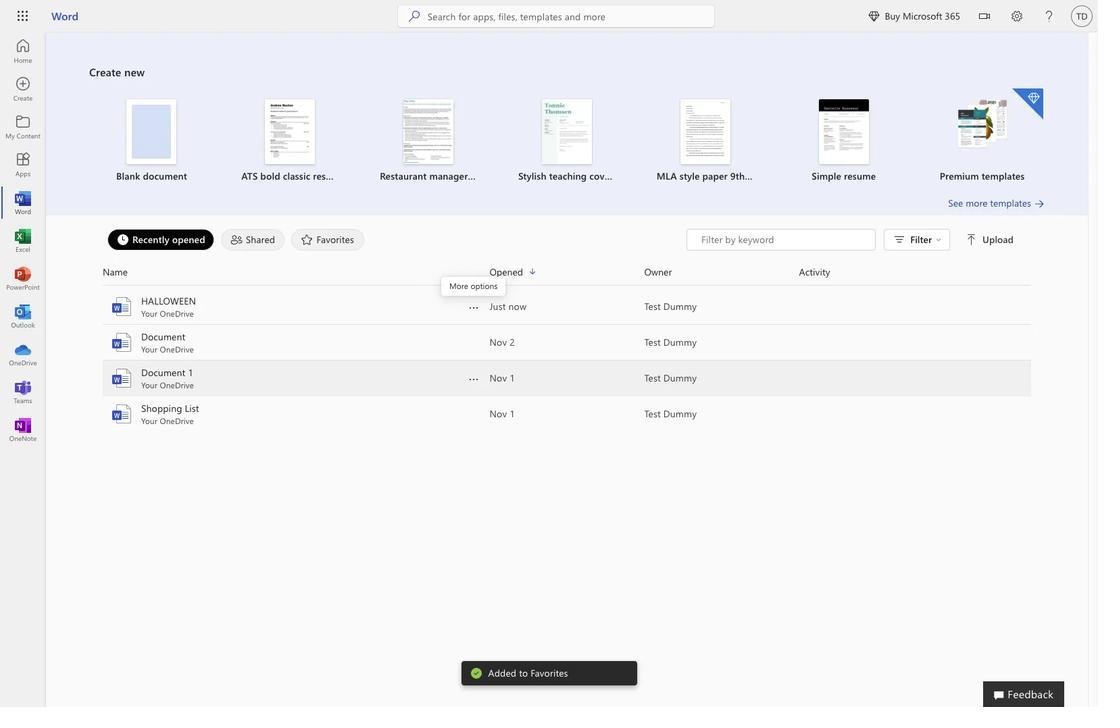 Task type: vqa. For each thing, say whether or not it's contained in the screenshot.
the Premium templates
yes



Task type: locate. For each thing, give the bounding box(es) containing it.
create new
[[89, 65, 145, 79]]

2 horizontal spatial resume
[[844, 170, 876, 183]]

3 resume from the left
[[844, 170, 876, 183]]

2 dummy from the top
[[664, 336, 697, 349]]

your inside the halloween your onedrive
[[141, 308, 158, 319]]

document
[[141, 331, 186, 343], [141, 366, 186, 379]]

document inside 'document your onedrive'
[[141, 331, 186, 343]]

0 vertical spatial document
[[141, 331, 186, 343]]

navigation
[[0, 32, 46, 449]]

word image for document
[[111, 332, 133, 354]]

2 document from the top
[[141, 366, 186, 379]]

shopping list your onedrive
[[141, 402, 199, 427]]

nov for document 1
[[490, 372, 507, 385]]

your down halloween at top left
[[141, 308, 158, 319]]

3 test dummy from the top
[[645, 372, 697, 385]]

td
[[1077, 11, 1088, 21]]

owner button
[[645, 264, 800, 280]]

4 test dummy from the top
[[645, 408, 697, 421]]

row containing name
[[103, 264, 1032, 286]]

blank document element
[[91, 99, 213, 183]]

nov 2
[[490, 336, 515, 349]]

message element
[[488, 667, 568, 680]]

my content image
[[16, 120, 30, 134]]

onedrive down halloween at top left
[[160, 308, 194, 319]]

your up shopping
[[141, 380, 158, 391]]

row
[[103, 264, 1032, 286]]

favorites up name button
[[317, 233, 354, 246]]

shared element
[[221, 229, 285, 251]]

3 onedrive from the top
[[160, 380, 194, 391]]

3 your from the top
[[141, 380, 158, 391]]

test dummy for halloween
[[645, 300, 697, 313]]

word image for document
[[111, 368, 133, 389]]

onedrive down list
[[160, 416, 194, 427]]

word image left document 1 your onedrive
[[111, 368, 133, 389]]

1 inside document 1 your onedrive
[[188, 366, 193, 379]]

bold
[[261, 170, 280, 183]]

 buy microsoft 365
[[869, 9, 961, 22]]

simple resume image
[[819, 99, 869, 164]]

1 vertical spatial word image
[[111, 296, 133, 318]]

onenote image
[[16, 423, 30, 437]]

0 vertical spatial nov
[[490, 336, 507, 349]]

1 vertical spatial document
[[141, 366, 186, 379]]

1 vertical spatial templates
[[991, 197, 1032, 210]]

0 vertical spatial word image
[[111, 332, 133, 354]]

paper
[[703, 170, 728, 183]]

word image inside name document cell
[[111, 332, 133, 354]]

onedrive inside shopping list your onedrive
[[160, 416, 194, 427]]

2 vertical spatial word image
[[111, 368, 133, 389]]

filter 
[[911, 233, 942, 246]]

restaurant manager resume element
[[368, 99, 503, 183]]

1 nov 1 from the top
[[490, 372, 515, 385]]

options
[[471, 281, 498, 291]]

word image for halloween
[[111, 296, 133, 318]]

1 vertical spatial nov
[[490, 372, 507, 385]]

nov for document
[[490, 336, 507, 349]]

list inside create new main content
[[89, 87, 1045, 197]]

 upload
[[967, 233, 1014, 246]]

onedrive up document 1 your onedrive
[[160, 344, 194, 355]]

templates up the see more templates button
[[982, 170, 1025, 183]]

nov for shopping list
[[490, 408, 507, 421]]

dummy
[[664, 300, 697, 313], [664, 336, 697, 349], [664, 372, 697, 385], [664, 408, 697, 421]]

shopping
[[141, 402, 182, 415]]

ats bold classic resume
[[242, 170, 345, 183]]

3 dummy from the top
[[664, 372, 697, 385]]

stylish teaching cover letter
[[519, 170, 640, 183]]

name button
[[103, 264, 490, 280]]

name halloween cell
[[103, 295, 490, 319]]

just
[[490, 300, 506, 313]]

style
[[680, 170, 700, 183]]

list
[[89, 87, 1045, 197]]

test dummy for document
[[645, 336, 697, 349]]

3 nov from the top
[[490, 408, 507, 421]]

onedrive inside document 1 your onedrive
[[160, 380, 194, 391]]

your inside shopping list your onedrive
[[141, 416, 158, 427]]

0 horizontal spatial favorites
[[317, 233, 354, 246]]

favorites right to
[[531, 667, 568, 680]]

onedrive up list
[[160, 380, 194, 391]]

document for your
[[141, 331, 186, 343]]

just now
[[490, 300, 527, 313]]

edition
[[748, 170, 779, 183]]

3 test from the top
[[645, 372, 661, 385]]

test dummy for shopping list
[[645, 408, 697, 421]]

2 onedrive from the top
[[160, 344, 194, 355]]

owner
[[645, 265, 672, 278]]

onedrive inside 'document your onedrive'
[[160, 344, 194, 355]]

1 vertical spatial favorites
[[531, 667, 568, 680]]

4 your from the top
[[141, 416, 158, 427]]

resume
[[313, 170, 345, 183], [471, 170, 503, 183], [844, 170, 876, 183]]

document down 'document your onedrive' in the left of the page
[[141, 366, 186, 379]]

word image inside name halloween cell
[[111, 296, 133, 318]]

nov 1
[[490, 372, 515, 385], [490, 408, 515, 421]]

1 vertical spatial word image
[[111, 404, 133, 425]]

0 horizontal spatial resume
[[313, 170, 345, 183]]

document down the halloween your onedrive
[[141, 331, 186, 343]]

2 your from the top
[[141, 344, 158, 355]]

premium
[[940, 170, 980, 183]]

manager
[[430, 170, 468, 183]]

activity, column 4 of 4 column header
[[800, 264, 1032, 280]]

word image left shopping
[[111, 404, 133, 425]]

2 nov 1 from the top
[[490, 408, 515, 421]]

activity
[[800, 265, 831, 278]]

dummy for document
[[664, 336, 697, 349]]

1 onedrive from the top
[[160, 308, 194, 319]]

1 nov from the top
[[490, 336, 507, 349]]

your down shopping
[[141, 416, 158, 427]]

name document 1 cell
[[103, 366, 490, 391]]

opened
[[172, 233, 205, 246]]

word image
[[111, 332, 133, 354], [111, 404, 133, 425]]

recently opened tab
[[104, 229, 218, 251]]

2 word image from the top
[[111, 404, 133, 425]]

added
[[488, 667, 517, 680]]

blank
[[116, 170, 140, 183]]

1 horizontal spatial favorites
[[531, 667, 568, 680]]

favorites inside tab
[[317, 233, 354, 246]]

stylish teaching cover letter image
[[542, 99, 592, 164]]

2 test dummy from the top
[[645, 336, 697, 349]]

your up document 1 your onedrive
[[141, 344, 158, 355]]

1 your from the top
[[141, 308, 158, 319]]

resume right classic
[[313, 170, 345, 183]]

0 vertical spatial word image
[[16, 196, 30, 210]]

blank document
[[116, 170, 187, 183]]

2 nov from the top
[[490, 372, 507, 385]]

0 vertical spatial favorites
[[317, 233, 354, 246]]

your
[[141, 308, 158, 319], [141, 344, 158, 355], [141, 380, 158, 391], [141, 416, 158, 427]]

dummy for halloween
[[664, 300, 697, 313]]

word image down name
[[111, 296, 133, 318]]

1 dummy from the top
[[664, 300, 697, 313]]

templates inside button
[[991, 197, 1032, 210]]

word image left 'document your onedrive' in the left of the page
[[111, 332, 133, 354]]

opened
[[490, 265, 523, 278]]

1 document from the top
[[141, 331, 186, 343]]

shared tab
[[218, 229, 288, 251]]

now
[[509, 300, 527, 313]]

simple resume
[[812, 170, 876, 183]]

1 test dummy from the top
[[645, 300, 697, 313]]

1 vertical spatial nov 1
[[490, 408, 515, 421]]

resume right manager
[[471, 170, 503, 183]]

templates right "more"
[[991, 197, 1032, 210]]

2
[[510, 336, 515, 349]]

row inside create new main content
[[103, 264, 1032, 286]]

word image down apps icon on the left
[[16, 196, 30, 210]]

td button
[[1066, 0, 1099, 32]]

word image for shopping
[[111, 404, 133, 425]]

1 horizontal spatial resume
[[471, 170, 503, 183]]

2 vertical spatial nov
[[490, 408, 507, 421]]

halloween
[[141, 295, 196, 308]]

feedback
[[1008, 688, 1054, 702]]

1
[[188, 366, 193, 379], [510, 372, 515, 385], [510, 408, 515, 421]]

home image
[[16, 45, 30, 58]]

ats
[[242, 170, 258, 183]]

word image inside name document 1 cell
[[111, 368, 133, 389]]

2 test from the top
[[645, 336, 661, 349]]

word image
[[16, 196, 30, 210], [111, 296, 133, 318], [111, 368, 133, 389]]

tab list
[[104, 229, 687, 251]]

word image inside the name shopping list cell
[[111, 404, 133, 425]]

new
[[124, 65, 145, 79]]

list containing blank document
[[89, 87, 1045, 197]]


[[980, 11, 991, 22]]

ats bold classic resume image
[[265, 99, 315, 164]]

letter
[[616, 170, 640, 183]]

word banner
[[0, 0, 1099, 35]]

1 for 1
[[510, 372, 515, 385]]

document inside document 1 your onedrive
[[141, 366, 186, 379]]

create
[[89, 65, 121, 79]]

premium templates image
[[958, 99, 1008, 149]]

teams image
[[16, 385, 30, 399]]

0 vertical spatial nov 1
[[490, 372, 515, 385]]

onedrive
[[160, 308, 194, 319], [160, 344, 194, 355], [160, 380, 194, 391], [160, 416, 194, 427]]

365
[[945, 9, 961, 22]]

more
[[966, 197, 988, 210]]

4 onedrive from the top
[[160, 416, 194, 427]]

tab list containing recently opened
[[104, 229, 687, 251]]

more
[[450, 281, 469, 291]]

None search field
[[398, 5, 714, 27]]

mla
[[657, 170, 677, 183]]

microsoft
[[903, 9, 943, 22]]

onedrive inside the halloween your onedrive
[[160, 308, 194, 319]]

restaurant
[[380, 170, 427, 183]]

templates
[[982, 170, 1025, 183], [991, 197, 1032, 210]]

favorites
[[317, 233, 354, 246], [531, 667, 568, 680]]

1 test from the top
[[645, 300, 661, 313]]

1 word image from the top
[[111, 332, 133, 354]]

test dummy
[[645, 300, 697, 313], [645, 336, 697, 349], [645, 372, 697, 385], [645, 408, 697, 421]]

4 dummy from the top
[[664, 408, 697, 421]]

nov
[[490, 336, 507, 349], [490, 372, 507, 385], [490, 408, 507, 421]]

4 test from the top
[[645, 408, 661, 421]]

resume right simple
[[844, 170, 876, 183]]

Filter by keyword text field
[[701, 233, 869, 247]]

test
[[645, 300, 661, 313], [645, 336, 661, 349], [645, 372, 661, 385], [645, 408, 661, 421]]

your inside document 1 your onedrive
[[141, 380, 158, 391]]

1 for list
[[510, 408, 515, 421]]



Task type: describe. For each thing, give the bounding box(es) containing it.
stylish
[[519, 170, 547, 183]]

test for document
[[645, 336, 661, 349]]

premium templates
[[940, 170, 1025, 183]]

halloween your onedrive
[[141, 295, 196, 319]]

create image
[[16, 82, 30, 96]]

opened button
[[490, 264, 645, 280]]

recently opened element
[[108, 229, 214, 251]]

favorites inside region
[[531, 667, 568, 680]]

see more templates button
[[949, 197, 1045, 210]]

test dummy for document 1
[[645, 372, 697, 385]]

document
[[143, 170, 187, 183]]

upload
[[983, 233, 1014, 246]]

buy
[[885, 9, 901, 22]]

tab list inside create new main content
[[104, 229, 687, 251]]

displaying 4 out of 9 files. status
[[687, 229, 1017, 251]]

nov 1 for document 1
[[490, 372, 515, 385]]

name
[[103, 265, 128, 278]]

ats bold classic resume element
[[229, 99, 351, 183]]

test for shopping list
[[645, 408, 661, 421]]

simple
[[812, 170, 842, 183]]

toast notification added to favorites region
[[461, 662, 637, 686]]

restaurant manager resume image
[[404, 99, 454, 164]]

recently
[[133, 233, 170, 246]]

simple resume element
[[783, 99, 905, 183]]

list
[[185, 402, 199, 415]]

teaching
[[549, 170, 587, 183]]

create new main content
[[46, 32, 1089, 433]]

more options tooltip
[[442, 277, 506, 296]]


[[869, 11, 880, 22]]

dummy for document 1
[[664, 372, 697, 385]]

0 vertical spatial templates
[[982, 170, 1025, 183]]

excel image
[[16, 234, 30, 247]]

word
[[51, 9, 78, 23]]

apps image
[[16, 158, 30, 172]]

Search box. Suggestions appear as you type. search field
[[428, 5, 714, 27]]

outlook image
[[16, 310, 30, 323]]

to
[[519, 667, 528, 680]]


[[936, 237, 942, 243]]


[[967, 235, 978, 245]]

classic
[[283, 170, 311, 183]]

mla style paper 9th edition image
[[681, 99, 731, 164]]

document 1 your onedrive
[[141, 366, 194, 391]]

none search field inside word banner
[[398, 5, 714, 27]]

restaurant manager resume
[[380, 170, 503, 183]]

your inside 'document your onedrive'
[[141, 344, 158, 355]]

2 resume from the left
[[471, 170, 503, 183]]

favorites element
[[292, 229, 364, 251]]

cover
[[590, 170, 614, 183]]

see more templates
[[949, 197, 1032, 210]]

name document cell
[[103, 331, 490, 355]]

 button
[[969, 0, 1001, 35]]

document for 1
[[141, 366, 186, 379]]

name shopping list cell
[[103, 402, 490, 427]]

see
[[949, 197, 964, 210]]

dummy for shopping list
[[664, 408, 697, 421]]

premium templates diamond image
[[1013, 89, 1044, 120]]

document your onedrive
[[141, 331, 194, 355]]

onedrive image
[[16, 348, 30, 361]]

feedback button
[[984, 682, 1065, 708]]

mla style paper 9th edition
[[657, 170, 779, 183]]

nov 1 for shopping list
[[490, 408, 515, 421]]

more options
[[450, 281, 498, 291]]

favorites tab
[[288, 229, 368, 251]]

9th
[[731, 170, 745, 183]]

added to favorites
[[488, 667, 568, 680]]

shared
[[246, 233, 275, 246]]

mla style paper 9th edition element
[[645, 99, 779, 183]]

resume inside 'element'
[[844, 170, 876, 183]]

premium templates element
[[922, 89, 1044, 183]]

filter
[[911, 233, 932, 246]]

1 resume from the left
[[313, 170, 345, 183]]

recently opened
[[133, 233, 205, 246]]

powerpoint image
[[16, 272, 30, 285]]

test for document 1
[[645, 372, 661, 385]]

stylish teaching cover letter element
[[506, 99, 640, 183]]

test for halloween
[[645, 300, 661, 313]]



